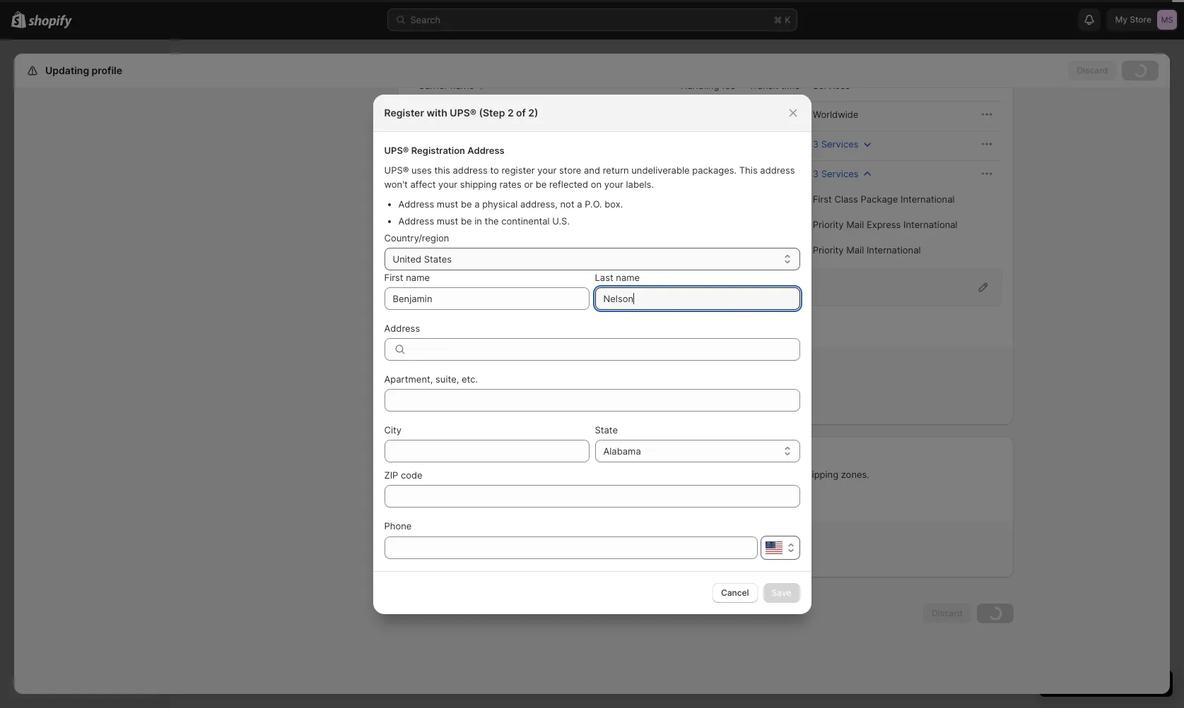 Task type: describe. For each thing, give the bounding box(es) containing it.
a for in
[[518, 534, 523, 546]]

not inside "settings" dialog
[[491, 534, 506, 546]]

updating
[[45, 64, 89, 76]]

places
[[510, 450, 539, 461]]

state
[[595, 424, 618, 436]]

priority mail international
[[813, 245, 921, 256]]

with inside dialog
[[427, 106, 447, 118]]

2 must from the top
[[437, 215, 458, 227]]

go to markets link
[[408, 496, 482, 516]]

⌘ k
[[774, 14, 791, 25]]

settings
[[42, 64, 82, 76]]

shopify for usps (discounted rates from shopify shipping)
[[546, 168, 579, 180]]

cancel button
[[712, 584, 757, 603]]

your down this
[[438, 178, 458, 190]]

0 vertical spatial more
[[485, 450, 507, 461]]

⌘
[[774, 14, 782, 25]]

from for ups® (discounted rates from shopify shipping)
[[524, 139, 544, 150]]

return
[[603, 164, 629, 176]]

international for priority mail express international
[[903, 219, 958, 230]]

learn
[[494, 500, 518, 512]]

international for first class package international
[[901, 194, 955, 205]]

affect
[[410, 178, 436, 190]]

address up country/region
[[398, 215, 434, 227]]

0 vertical spatial shopify
[[577, 109, 610, 120]]

register
[[502, 164, 535, 176]]

dhl
[[417, 109, 435, 120]]

first name
[[384, 272, 430, 283]]

3 for 3 services button
[[813, 139, 819, 150]]

ups® for (discounted
[[417, 139, 441, 150]]

register
[[384, 106, 424, 118]]

market for in
[[526, 534, 557, 546]]

add countries/regions to a market to start selling and manage localized settings, including shipping zones.
[[408, 469, 869, 481]]

ups® (discounted rates from shopify shipping)
[[417, 139, 623, 150]]

go
[[417, 500, 428, 511]]

create zone
[[434, 402, 486, 413]]

and inside the ups® uses this address to register your store and return undeliverable packages. this address won't affect your shipping rates or be reflected on your labels.
[[584, 164, 600, 176]]

ups® uses this address to register your store and return undeliverable packages. this address won't affect your shipping rates or be reflected on your labels.
[[384, 164, 795, 190]]

3 for 3 services dropdown button
[[813, 168, 819, 180]]

first for first name
[[384, 272, 403, 283]]

reflected
[[549, 178, 588, 190]]

u.s.
[[552, 215, 570, 227]]

address must be a physical address, not a p.o. box. address must be in the continental u.s.
[[398, 198, 623, 227]]

protected
[[452, 282, 495, 293]]

learn more about markets link
[[494, 500, 608, 512]]

shipping left zones
[[525, 359, 564, 370]]

address left rate
[[384, 323, 420, 334]]

and right selling
[[623, 469, 639, 481]]

add rate
[[417, 325, 452, 336]]

undeliverable
[[631, 164, 690, 176]]

0
[[434, 376, 439, 387]]

countries/regions
[[408, 534, 489, 546]]

box.
[[604, 198, 623, 210]]

start
[[408, 450, 430, 461]]

registration
[[411, 145, 465, 156]]

Last name text field
[[595, 287, 800, 310]]

countries/regions not in a market
[[408, 534, 557, 546]]

1 vertical spatial be
[[461, 198, 472, 210]]

priority mail express international
[[813, 219, 958, 230]]

on
[[591, 178, 602, 190]]

your inside "settings" dialog
[[503, 359, 523, 370]]

rates inside the ups® uses this address to register your store and return undeliverable packages. this address won't affect your shipping rates or be reflected on your labels.
[[499, 178, 521, 190]]

City text field
[[384, 440, 589, 463]]

0 vertical spatial services
[[813, 80, 850, 91]]

uses
[[411, 164, 432, 176]]

settings dialog
[[14, 0, 1170, 695]]

of
[[516, 106, 526, 118]]

rates left or
[[499, 168, 521, 180]]

3 services button
[[804, 134, 883, 154]]

transit
[[749, 80, 778, 91]]

1 horizontal spatial express
[[867, 219, 901, 230]]

and inside the 209 countries and regions button
[[471, 551, 487, 563]]

localized
[[679, 469, 717, 481]]

be inside the ups® uses this address to register your store and return undeliverable packages. this address won't affect your shipping rates or be reflected on your labels.
[[536, 178, 547, 190]]

1 must from the top
[[437, 198, 458, 210]]

0 horizontal spatial express
[[438, 109, 472, 120]]

go to markets
[[417, 500, 474, 511]]

powered
[[557, 282, 596, 293]]

orders
[[420, 282, 450, 293]]

services for 3 services button
[[821, 139, 859, 150]]

rates up register
[[499, 139, 521, 150]]

2)
[[528, 106, 538, 118]]

the
[[485, 215, 499, 227]]

store
[[559, 164, 581, 176]]

zip
[[384, 470, 398, 481]]

this
[[739, 164, 758, 176]]

page loading bar progress bar
[[0, 0, 1184, 2]]

selling
[[593, 469, 621, 481]]

create
[[434, 402, 463, 413]]

a for to
[[518, 469, 523, 481]]

2 vertical spatial be
[[461, 215, 472, 227]]

with inside "settings" dialog
[[497, 282, 516, 293]]

in inside dialog
[[508, 534, 516, 546]]

add for add countries/regions to a market to start selling and manage localized settings, including shipping zones.
[[408, 469, 426, 481]]

profile
[[92, 64, 122, 76]]

mail for express
[[846, 219, 864, 230]]

continental
[[501, 215, 550, 227]]

fee
[[722, 80, 736, 91]]

a for be
[[474, 198, 480, 210]]

time
[[781, 80, 800, 91]]

class
[[834, 194, 858, 205]]

usps (discounted rates from shopify shipping)
[[417, 168, 623, 180]]

cancel
[[721, 588, 749, 598]]

register with ups® (step 2 of 2) dialog
[[0, 94, 1184, 615]]

regions for 0 countries and regions
[[504, 376, 536, 387]]

first for first class package international
[[813, 194, 832, 205]]

add rate button
[[408, 321, 460, 341]]

zones
[[566, 359, 593, 370]]

2 vertical spatial international
[[867, 245, 921, 256]]

packages.
[[692, 164, 737, 176]]

209
[[408, 551, 425, 563]]

states
[[424, 253, 452, 265]]

2
[[507, 106, 514, 118]]

carrier name button
[[416, 72, 491, 99]]

0 countries and regions
[[434, 376, 536, 387]]

suite,
[[435, 374, 459, 385]]

name for carrier name
[[450, 80, 474, 91]]

(discounted for usps
[[444, 168, 496, 180]]

including
[[760, 469, 799, 481]]

carrier name
[[418, 80, 474, 91]]

Address text field
[[412, 338, 800, 361]]

your down return on the top right of page
[[604, 178, 623, 190]]

2 address from the left
[[760, 164, 795, 176]]

apartment, suite, etc.
[[384, 374, 478, 385]]

physical
[[482, 198, 518, 210]]

ups® for uses
[[384, 164, 409, 176]]

rates right of
[[530, 109, 552, 120]]

ups® for registration
[[384, 145, 409, 156]]

this
[[434, 164, 450, 176]]



Task type: locate. For each thing, give the bounding box(es) containing it.
mail down class
[[846, 219, 864, 230]]

0 vertical spatial from
[[555, 109, 575, 120]]

0 vertical spatial add
[[417, 325, 433, 336]]

(discounted left 2)
[[475, 109, 527, 120]]

1 horizontal spatial more
[[521, 500, 543, 512]]

address up register
[[467, 145, 504, 156]]

market down "places"
[[526, 469, 556, 481]]

3 inside dropdown button
[[813, 168, 819, 180]]

express
[[438, 109, 472, 120], [867, 219, 901, 230]]

regions down the countries/regions not in a market
[[490, 551, 522, 563]]

ups® registration address
[[384, 145, 504, 156]]

0 horizontal spatial more
[[485, 450, 507, 461]]

0 vertical spatial (discounted
[[475, 109, 527, 120]]

1 vertical spatial not
[[491, 534, 506, 546]]

(discounted down ups® registration address
[[444, 168, 496, 180]]

shipping left zones.
[[802, 469, 838, 481]]

2 market from the top
[[526, 534, 557, 546]]

0 vertical spatial with
[[427, 106, 447, 118]]

ups® inside the ups® uses this address to register your store and return undeliverable packages. this address won't affect your shipping rates or be reflected on your labels.
[[384, 164, 409, 176]]

calculated right packages.
[[749, 168, 795, 180]]

name for last name
[[616, 272, 640, 283]]

be left 'the'
[[461, 215, 472, 227]]

1 horizontal spatial name
[[450, 80, 474, 91]]

3 services for 3 services dropdown button
[[813, 168, 859, 180]]

countries down countries/regions
[[428, 551, 468, 563]]

calculated down transit time on the top right of the page
[[749, 109, 795, 120]]

handling
[[681, 80, 719, 91]]

dhl express (discounted rates from shopify shipping)
[[417, 109, 654, 120]]

in left 'the'
[[474, 215, 482, 227]]

0 vertical spatial countries
[[442, 376, 482, 387]]

markets down countries/regions
[[441, 500, 474, 511]]

services inside dropdown button
[[821, 168, 859, 180]]

1 vertical spatial more
[[521, 500, 543, 512]]

with
[[427, 106, 447, 118], [497, 282, 516, 293]]

1 vertical spatial regions
[[490, 551, 522, 563]]

shipping up physical at the top
[[460, 178, 497, 190]]

transit time
[[749, 80, 800, 91]]

name right last
[[616, 272, 640, 283]]

mail
[[846, 219, 864, 230], [846, 245, 864, 256]]

with down carrier
[[427, 106, 447, 118]]

shipping up countries/regions
[[433, 450, 471, 461]]

1 market from the top
[[526, 469, 556, 481]]

must
[[437, 198, 458, 210], [437, 215, 458, 227]]

first class package international
[[813, 194, 955, 205]]

a left physical at the top
[[474, 198, 480, 210]]

shipping inside the ups® uses this address to register your store and return undeliverable packages. this address won't affect your shipping rates or be reflected on your labels.
[[460, 178, 497, 190]]

not
[[560, 198, 574, 210], [491, 534, 506, 546]]

priority for priority mail international
[[813, 245, 844, 256]]

from for usps (discounted rates from shopify shipping)
[[523, 168, 544, 180]]

add inside add rate button
[[417, 325, 433, 336]]

(discounted down register with ups® (step 2 of 2)
[[444, 139, 497, 150]]

0 horizontal spatial not
[[491, 534, 506, 546]]

code
[[401, 470, 422, 481]]

0 horizontal spatial in
[[474, 215, 482, 227]]

Apartment, suite, etc. text field
[[384, 389, 800, 412]]

2 vertical spatial shipping)
[[582, 168, 623, 180]]

express down the first class package international
[[867, 219, 901, 230]]

0 horizontal spatial with
[[427, 106, 447, 118]]

to down "places"
[[507, 469, 516, 481]]

1 vertical spatial priority
[[813, 245, 844, 256]]

1 vertical spatial market
[[526, 534, 557, 546]]

address,
[[520, 198, 558, 210]]

3 down 3 services button
[[813, 168, 819, 180]]

1 vertical spatial shopify
[[546, 139, 579, 150]]

shopify left on
[[546, 168, 579, 180]]

services up worldwide in the right top of the page
[[813, 80, 850, 91]]

1 horizontal spatial first
[[813, 194, 832, 205]]

address down affect
[[398, 198, 434, 210]]

1 calculated from the top
[[749, 109, 795, 120]]

add
[[417, 325, 433, 336], [408, 469, 426, 481]]

1 vertical spatial 3
[[813, 168, 819, 180]]

0 vertical spatial not
[[560, 198, 574, 210]]

shipping) for ups® (discounted rates from shopify shipping)
[[582, 139, 623, 150]]

1 vertical spatial add
[[408, 469, 426, 481]]

zone
[[465, 402, 486, 413]]

name down united states
[[406, 272, 430, 283]]

(discounted for ups®
[[444, 139, 497, 150]]

a left the p.o.
[[577, 198, 582, 210]]

orders protected with shopify-powered
[[420, 282, 596, 293]]

First name text field
[[384, 287, 589, 310]]

to left the start
[[559, 469, 567, 481]]

package
[[861, 194, 898, 205]]

0 countries and regions button
[[434, 372, 551, 392]]

more right learn
[[521, 500, 543, 512]]

2 vertical spatial from
[[523, 168, 544, 180]]

0 vertical spatial 3
[[813, 139, 819, 150]]

1 vertical spatial from
[[524, 139, 544, 150]]

3 down worldwide in the right top of the page
[[813, 139, 819, 150]]

2 priority from the top
[[813, 245, 844, 256]]

priority for priority mail express international
[[813, 219, 844, 230]]

Phone text field
[[384, 537, 757, 559]]

add down start
[[408, 469, 426, 481]]

covered
[[452, 359, 488, 370]]

international right package
[[901, 194, 955, 205]]

handling fee
[[681, 80, 736, 91]]

services up 3 services dropdown button
[[821, 139, 859, 150]]

priority
[[813, 219, 844, 230], [813, 245, 844, 256]]

start shipping to more places
[[408, 450, 539, 461]]

2 markets from the left
[[573, 500, 608, 512]]

not inside address must be a physical address, not a p.o. box. address must be in the continental u.s.
[[560, 198, 574, 210]]

shopify up store
[[546, 139, 579, 150]]

1 vertical spatial first
[[384, 272, 403, 283]]

0 vertical spatial be
[[536, 178, 547, 190]]

markets
[[441, 500, 474, 511], [573, 500, 608, 512]]

0 vertical spatial in
[[474, 215, 482, 227]]

not covered by your shipping zones
[[434, 359, 593, 370]]

manage
[[642, 469, 677, 481]]

1 vertical spatial (discounted
[[444, 139, 497, 150]]

2 3 from the top
[[813, 168, 819, 180]]

0 horizontal spatial first
[[384, 272, 403, 283]]

2 calculated from the top
[[749, 168, 795, 180]]

0 vertical spatial first
[[813, 194, 832, 205]]

and up on
[[584, 164, 600, 176]]

first
[[813, 194, 832, 205], [384, 272, 403, 283]]

2 vertical spatial services
[[821, 168, 859, 180]]

add left rate
[[417, 325, 433, 336]]

first down the united
[[384, 272, 403, 283]]

market
[[526, 469, 556, 481], [526, 534, 557, 546]]

regions
[[504, 376, 536, 387], [490, 551, 522, 563]]

3 services down worldwide in the right top of the page
[[813, 139, 859, 150]]

usps
[[417, 168, 441, 180]]

zones.
[[841, 469, 869, 481]]

1 markets from the left
[[441, 500, 474, 511]]

last name
[[595, 272, 640, 283]]

address
[[453, 164, 488, 176], [760, 164, 795, 176]]

first inside register with ups® (step 2 of 2) dialog
[[384, 272, 403, 283]]

regions down not covered by your shipping zones
[[504, 376, 536, 387]]

3 services up class
[[813, 168, 859, 180]]

2 horizontal spatial name
[[616, 272, 640, 283]]

united states (+1) image
[[765, 542, 782, 555]]

2 vertical spatial (discounted
[[444, 168, 496, 180]]

your left store
[[537, 164, 557, 176]]

0 horizontal spatial address
[[453, 164, 488, 176]]

k
[[785, 14, 791, 25]]

to inside the ups® uses this address to register your store and return undeliverable packages. this address won't affect your shipping rates or be reflected on your labels.
[[490, 164, 499, 176]]

0 vertical spatial regions
[[504, 376, 536, 387]]

and down by
[[485, 376, 501, 387]]

1 horizontal spatial not
[[560, 198, 574, 210]]

1 3 services from the top
[[813, 139, 859, 150]]

to up countries/regions
[[473, 450, 482, 461]]

1 horizontal spatial markets
[[573, 500, 608, 512]]

countries down covered
[[442, 376, 482, 387]]

1 vertical spatial calculated
[[749, 168, 795, 180]]

1 vertical spatial express
[[867, 219, 901, 230]]

shipping) for usps (discounted rates from shopify shipping)
[[582, 168, 623, 180]]

2 mail from the top
[[846, 245, 864, 256]]

0 vertical spatial international
[[901, 194, 955, 205]]

ups®
[[450, 106, 476, 118], [417, 139, 441, 150], [384, 145, 409, 156], [384, 164, 409, 176]]

or
[[524, 178, 533, 190]]

mail for international
[[846, 245, 864, 256]]

first inside "settings" dialog
[[813, 194, 832, 205]]

united
[[393, 253, 421, 265]]

2 vertical spatial shopify
[[546, 168, 579, 180]]

shopify-
[[519, 282, 557, 293]]

name up register with ups® (step 2 of 2)
[[450, 80, 474, 91]]

1 horizontal spatial in
[[508, 534, 516, 546]]

from down dhl express (discounted rates from shopify shipping)
[[524, 139, 544, 150]]

name inside button
[[450, 80, 474, 91]]

1 vertical spatial must
[[437, 215, 458, 227]]

a down learn more about markets
[[518, 534, 523, 546]]

be left physical at the top
[[461, 198, 472, 210]]

must down this
[[437, 198, 458, 210]]

alabama
[[603, 446, 641, 457]]

first left class
[[813, 194, 832, 205]]

mail down priority mail express international
[[846, 245, 864, 256]]

in down learn
[[508, 534, 516, 546]]

3 services for 3 services button
[[813, 139, 859, 150]]

add for add rate
[[417, 325, 433, 336]]

international down priority mail express international
[[867, 245, 921, 256]]

services inside button
[[821, 139, 859, 150]]

3 services inside button
[[813, 139, 859, 150]]

0 vertical spatial shipping)
[[613, 109, 654, 120]]

1 vertical spatial countries
[[428, 551, 468, 563]]

updating profile
[[45, 64, 122, 76]]

0 horizontal spatial name
[[406, 272, 430, 283]]

more left "places"
[[485, 450, 507, 461]]

be right or
[[536, 178, 547, 190]]

2 3 services from the top
[[813, 168, 859, 180]]

name for first name
[[406, 272, 430, 283]]

1 vertical spatial shipping)
[[582, 139, 623, 150]]

shopify image
[[28, 15, 72, 29]]

rate
[[435, 325, 452, 336]]

a
[[474, 198, 480, 210], [577, 198, 582, 210], [518, 469, 523, 481], [518, 534, 523, 546]]

be
[[536, 178, 547, 190], [461, 198, 472, 210], [461, 215, 472, 227]]

from up address,
[[523, 168, 544, 180]]

markets right 'about'
[[573, 500, 608, 512]]

services for 3 services dropdown button
[[821, 168, 859, 180]]

create zone button
[[425, 397, 495, 417]]

calculated for dhl express (discounted rates from shopify shipping)
[[749, 109, 795, 120]]

0 vertical spatial 3 services
[[813, 139, 859, 150]]

international down the first class package international
[[903, 219, 958, 230]]

rates down register
[[499, 178, 521, 190]]

united states
[[393, 253, 452, 265]]

3 services button
[[804, 164, 883, 184]]

a down "places"
[[518, 469, 523, 481]]

1 vertical spatial mail
[[846, 245, 864, 256]]

calculated for usps (discounted rates from shopify shipping)
[[749, 168, 795, 180]]

0 vertical spatial calculated
[[749, 109, 795, 120]]

countries/regions
[[428, 469, 504, 481]]

last
[[595, 272, 613, 283]]

0 vertical spatial priority
[[813, 219, 844, 230]]

1 priority from the top
[[813, 219, 844, 230]]

1 mail from the top
[[846, 219, 864, 230]]

1 horizontal spatial with
[[497, 282, 516, 293]]

ups® inside "settings" dialog
[[417, 139, 441, 150]]

1 vertical spatial 3 services
[[813, 168, 859, 180]]

register with ups® (step 2 of 2)
[[384, 106, 538, 118]]

not up u.s.
[[560, 198, 574, 210]]

0 horizontal spatial markets
[[441, 500, 474, 511]]

1 vertical spatial services
[[821, 139, 859, 150]]

209 countries and regions button
[[408, 547, 537, 567]]

more
[[485, 450, 507, 461], [521, 500, 543, 512]]

shopify up return on the top right of page
[[577, 109, 610, 120]]

to right go
[[430, 500, 439, 511]]

services up class
[[821, 168, 859, 180]]

—
[[681, 168, 690, 180]]

(step
[[479, 106, 505, 118]]

3 services inside dropdown button
[[813, 168, 859, 180]]

0 vertical spatial express
[[438, 109, 472, 120]]

3 inside button
[[813, 139, 819, 150]]

1 address from the left
[[453, 164, 488, 176]]

search
[[410, 14, 441, 25]]

to left register
[[490, 164, 499, 176]]

worldwide
[[813, 109, 858, 120]]

1 vertical spatial in
[[508, 534, 516, 546]]

1 horizontal spatial address
[[760, 164, 795, 176]]

1 vertical spatial international
[[903, 219, 958, 230]]

regions for 209 countries and regions
[[490, 551, 522, 563]]

apartment,
[[384, 374, 433, 385]]

countries for 209
[[428, 551, 468, 563]]

in inside address must be a physical address, not a p.o. box. address must be in the continental u.s.
[[474, 215, 482, 227]]

labels.
[[626, 178, 654, 190]]

city
[[384, 424, 402, 436]]

countries for 0
[[442, 376, 482, 387]]

not
[[434, 359, 450, 370]]

express right the dhl
[[438, 109, 472, 120]]

your right by
[[503, 359, 523, 370]]

and inside 0 countries and regions button
[[485, 376, 501, 387]]

0 vertical spatial market
[[526, 469, 556, 481]]

carrier
[[418, 80, 448, 91]]

209 countries and regions
[[408, 551, 522, 563]]

1 3 from the top
[[813, 139, 819, 150]]

1 vertical spatial with
[[497, 282, 516, 293]]

name
[[450, 80, 474, 91], [406, 272, 430, 283], [616, 272, 640, 283]]

settings,
[[720, 469, 757, 481]]

0 vertical spatial must
[[437, 198, 458, 210]]

must up country/region
[[437, 215, 458, 227]]

0 vertical spatial mail
[[846, 219, 864, 230]]

with left the shopify- on the top left of page
[[497, 282, 516, 293]]

shopify for ups® (discounted rates from shopify shipping)
[[546, 139, 579, 150]]

won't
[[384, 178, 408, 190]]

from
[[555, 109, 575, 120], [524, 139, 544, 150], [523, 168, 544, 180]]

not up the 209 countries and regions button
[[491, 534, 506, 546]]

address
[[467, 145, 504, 156], [398, 198, 434, 210], [398, 215, 434, 227], [384, 323, 420, 334]]

and down the countries/regions not in a market
[[471, 551, 487, 563]]

ZIP code text field
[[384, 485, 800, 508]]

shipping
[[460, 178, 497, 190], [525, 359, 564, 370], [433, 450, 471, 461], [802, 469, 838, 481]]

to
[[490, 164, 499, 176], [473, 450, 482, 461], [507, 469, 516, 481], [559, 469, 567, 481], [430, 500, 439, 511]]

from right 2)
[[555, 109, 575, 120]]

market for to
[[526, 469, 556, 481]]

market down learn more about markets
[[526, 534, 557, 546]]

p.o.
[[585, 198, 602, 210]]



Task type: vqa. For each thing, say whether or not it's contained in the screenshot.
name
yes



